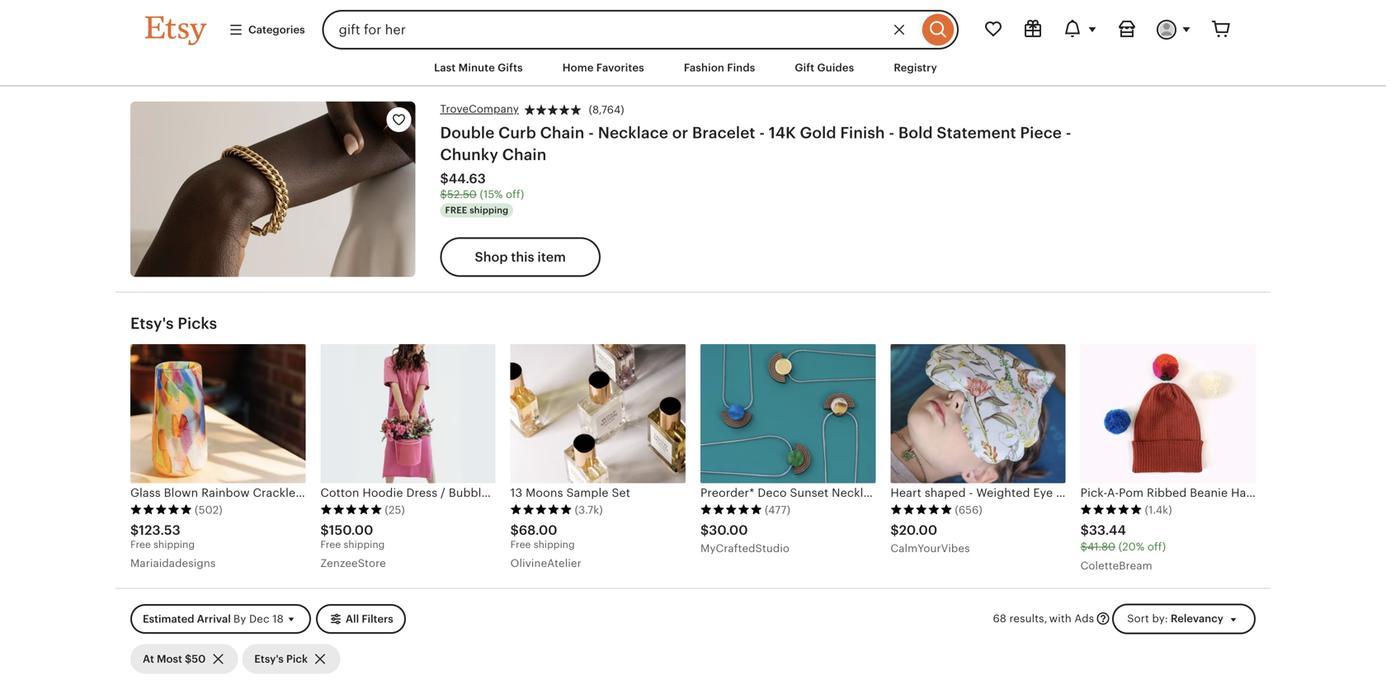 Task type: locate. For each thing, give the bounding box(es) containing it.
- left 14k
[[760, 124, 765, 141]]

5 out of 5 stars image down moons
[[511, 504, 573, 516]]

- left bold
[[889, 124, 895, 141]]

etsy's pick
[[254, 653, 308, 665]]

chain
[[540, 124, 585, 141], [503, 146, 547, 163]]

blown
[[164, 486, 198, 499]]

free inside $ 150.00 free shipping zenzeestore
[[321, 539, 341, 550]]

etsy's left "pick" in the left of the page
[[254, 653, 284, 665]]

68
[[994, 612, 1007, 625]]

$ down vase
[[321, 523, 329, 538]]

mycraftedstudio
[[701, 542, 790, 555]]

$ down 13
[[511, 523, 519, 538]]

free down the 68.00
[[511, 539, 531, 550]]

cotton
[[321, 486, 360, 499]]

$ 30.00 mycraftedstudio
[[701, 523, 790, 555]]

auburn
[[1345, 486, 1386, 499]]

glass blown rainbow crackle vase image
[[130, 344, 306, 483]]

(656)
[[955, 504, 983, 516]]

estimated arrival by dec 18
[[143, 613, 284, 625]]

shipping up mariaidadesigns
[[154, 539, 195, 550]]

registry
[[894, 62, 938, 74]]

5 5 out of 5 stars image from the left
[[891, 504, 953, 516]]

$ inside $ 68.00 free shipping olivineatelier
[[511, 523, 519, 538]]

- down the (8,764)
[[589, 124, 594, 141]]

preorder* deco sunset necklace 16" - wood & acrylic - snake chain - engraved image
[[701, 344, 876, 483]]

heart shaped - weighted eye pillow hot/cold - aromatherapy options - flaxseed, lavender flowers, peppermint leaves, rice, or unscented image
[[891, 344, 1066, 483]]

33.44
[[1090, 523, 1127, 538]]

necklace
[[598, 124, 669, 141]]

free for 68.00
[[511, 539, 531, 550]]

0 horizontal spatial off)
[[506, 188, 525, 201]]

pick-a-pom ribbed beanie hat, merino wool in auburn image
[[1081, 344, 1257, 483]]

none search field inside categories "banner"
[[322, 10, 959, 50]]

free for 150.00
[[321, 539, 341, 550]]

41.80
[[1088, 541, 1116, 553]]

$ up 41.80
[[1081, 523, 1090, 538]]

shipping for 123.53
[[154, 539, 195, 550]]

shipping down (15% on the left
[[470, 205, 509, 215]]

123.53
[[139, 523, 181, 538]]

14k
[[769, 124, 797, 141]]

etsy's picks
[[130, 314, 217, 332]]

gifts
[[498, 62, 523, 74]]

68.00
[[519, 523, 558, 538]]

30.00
[[709, 523, 749, 538]]

1 free from the left
[[130, 539, 151, 550]]

in
[[1331, 486, 1341, 499]]

1 horizontal spatial free
[[321, 539, 341, 550]]

None search field
[[322, 10, 959, 50]]

5 out of 5 stars image down a-
[[1081, 504, 1143, 516]]

rainbow
[[202, 486, 250, 499]]

shop this item link
[[440, 237, 601, 277]]

a-
[[1108, 486, 1120, 499]]

free
[[130, 539, 151, 550], [321, 539, 341, 550], [511, 539, 531, 550]]

etsy's pick link
[[242, 644, 340, 674]]

free down 123.53
[[130, 539, 151, 550]]

free for 123.53
[[130, 539, 151, 550]]

$ for 33.44
[[1081, 523, 1090, 538]]

5 out of 5 stars image for 30.00
[[701, 504, 763, 516]]

vase
[[299, 486, 325, 499]]

(8,764)
[[589, 104, 625, 116]]

trovecompany
[[440, 103, 519, 115]]

at most $50
[[143, 653, 206, 665]]

4 5 out of 5 stars image from the left
[[701, 504, 763, 516]]

1 horizontal spatial off)
[[1148, 541, 1167, 553]]

(15%
[[480, 188, 503, 201]]

- right piece
[[1066, 124, 1072, 141]]

$ for 123.53
[[130, 523, 139, 538]]

shipping inside $ 150.00 free shipping zenzeestore
[[344, 539, 385, 550]]

trovecompany link
[[440, 102, 519, 117]]

shipping inside '$ 123.53 free shipping mariaidadesigns'
[[154, 539, 195, 550]]

menu bar
[[116, 50, 1271, 87]]

off) inside $ 33.44 $ 41.80 (20% off) colettebream
[[1148, 541, 1167, 553]]

1 vertical spatial off)
[[1148, 541, 1167, 553]]

150.00
[[329, 523, 374, 538]]

hoodie
[[363, 486, 403, 499]]

pick
[[286, 653, 308, 665]]

$ up calmyourvibes
[[891, 523, 900, 538]]

curb
[[499, 124, 537, 141]]

by:
[[1153, 612, 1169, 625]]

5 out of 5 stars image down cotton at the bottom
[[321, 504, 383, 516]]

zenzeestore
[[321, 557, 386, 570]]

0 vertical spatial etsy's
[[130, 314, 174, 332]]

by
[[234, 613, 246, 625]]

1 horizontal spatial etsy's
[[254, 653, 284, 665]]

3 5 out of 5 stars image from the left
[[511, 504, 573, 516]]

free down 150.00
[[321, 539, 341, 550]]

2 free from the left
[[321, 539, 341, 550]]

5 out of 5 stars image up 30.00
[[701, 504, 763, 516]]

2 horizontal spatial free
[[511, 539, 531, 550]]

1 vertical spatial chain
[[503, 146, 547, 163]]

bubblegum
[[449, 486, 514, 499]]

off) right (15% on the left
[[506, 188, 525, 201]]

3 free from the left
[[511, 539, 531, 550]]

1 vertical spatial etsy's
[[254, 653, 284, 665]]

mariaidadesigns
[[130, 557, 216, 570]]

all filters button
[[316, 604, 406, 634]]

$ 123.53 free shipping mariaidadesigns
[[130, 523, 216, 570]]

olivineatelier
[[511, 557, 582, 570]]

piece
[[1021, 124, 1063, 141]]

1 5 out of 5 stars image from the left
[[130, 504, 192, 516]]

shipping for 150.00
[[344, 539, 385, 550]]

free inside '$ 123.53 free shipping mariaidadesigns'
[[130, 539, 151, 550]]

filters
[[362, 613, 394, 625]]

most
[[157, 653, 182, 665]]

all filters
[[346, 613, 394, 625]]

$ 68.00 free shipping olivineatelier
[[511, 523, 582, 570]]

shipping for 68.00
[[534, 539, 575, 550]]

5 out of 5 stars image up the 20.00
[[891, 504, 953, 516]]

$ inside $ 20.00 calmyourvibes
[[891, 523, 900, 538]]

etsy's left picks
[[130, 314, 174, 332]]

$
[[440, 171, 449, 186], [440, 188, 447, 201], [130, 523, 139, 538], [321, 523, 329, 538], [511, 523, 519, 538], [701, 523, 709, 538], [891, 523, 900, 538], [1081, 523, 1090, 538], [1081, 541, 1088, 553]]

pick-
[[1081, 486, 1108, 499]]

5 out of 5 stars image up 123.53
[[130, 504, 192, 516]]

categories
[[249, 23, 305, 36]]

free inside $ 68.00 free shipping olivineatelier
[[511, 539, 531, 550]]

$ inside $ 150.00 free shipping zenzeestore
[[321, 523, 329, 538]]

$ inside $ 30.00 mycraftedstudio
[[701, 523, 709, 538]]

arrival
[[197, 613, 231, 625]]

shipping up olivineatelier at the bottom
[[534, 539, 575, 550]]

$ 20.00 calmyourvibes
[[891, 523, 971, 555]]

$ up mycraftedstudio
[[701, 523, 709, 538]]

$ inside '$ 123.53 free shipping mariaidadesigns'
[[130, 523, 139, 538]]

chain right curb
[[540, 124, 585, 141]]

(20%
[[1119, 541, 1145, 553]]

etsy's
[[130, 314, 174, 332], [254, 653, 284, 665]]

5 out of 5 stars image
[[130, 504, 192, 516], [321, 504, 383, 516], [511, 504, 573, 516], [701, 504, 763, 516], [891, 504, 953, 516], [1081, 504, 1143, 516]]

sort by: relevancy
[[1128, 612, 1224, 625]]

last minute gifts link
[[422, 53, 536, 83]]

chain down curb
[[503, 146, 547, 163]]

pom
[[1120, 486, 1144, 499]]

ads
[[1075, 612, 1095, 625]]

glass
[[130, 486, 161, 499]]

minute
[[459, 62, 495, 74]]

0 vertical spatial off)
[[506, 188, 525, 201]]

1 - from the left
[[589, 124, 594, 141]]

etsy's for etsy's picks
[[130, 314, 174, 332]]

2 5 out of 5 stars image from the left
[[321, 504, 383, 516]]

picks
[[178, 314, 217, 332]]

item
[[538, 250, 566, 264]]

0 horizontal spatial free
[[130, 539, 151, 550]]

off) right (20%
[[1148, 541, 1167, 553]]

shipping inside $ 68.00 free shipping olivineatelier
[[534, 539, 575, 550]]

$ down glass
[[130, 523, 139, 538]]

double
[[440, 124, 495, 141]]

shipping down 150.00
[[344, 539, 385, 550]]

favorites
[[597, 62, 645, 74]]

0 horizontal spatial etsy's
[[130, 314, 174, 332]]

statement
[[937, 124, 1017, 141]]

fashion finds link
[[672, 53, 768, 83]]

$ for 30.00
[[701, 523, 709, 538]]

5 out of 5 stars image for 20.00
[[891, 504, 953, 516]]

13
[[511, 486, 523, 499]]



Task type: vqa. For each thing, say whether or not it's contained in the screenshot.
24 within
no



Task type: describe. For each thing, give the bounding box(es) containing it.
$50
[[185, 653, 206, 665]]

68 results,
[[994, 612, 1048, 625]]

shop this item
[[475, 250, 566, 264]]

off) inside double curb chain - necklace or bracelet - 14k gold finish - bold statement piece - chunky chain $ 44.63 $ 52.50 (15% off) free shipping
[[506, 188, 525, 201]]

last
[[434, 62, 456, 74]]

relevancy
[[1171, 612, 1224, 625]]

44.63
[[449, 171, 486, 186]]

pink
[[517, 486, 541, 499]]

5 out of 5 stars image for 123.53
[[130, 504, 192, 516]]

$ for 150.00
[[321, 523, 329, 538]]

6 5 out of 5 stars image from the left
[[1081, 504, 1143, 516]]

double curb chain - necklace or bracelet - 14k gold finish - bold statement piece - chunky chain link
[[440, 124, 1072, 163]]

cotton hoodie dress / bubblegum pink
[[321, 486, 541, 499]]

$ up free
[[440, 188, 447, 201]]

dress
[[407, 486, 438, 499]]

shipping inside double curb chain - necklace or bracelet - 14k gold finish - bold statement piece - chunky chain $ 44.63 $ 52.50 (15% off) free shipping
[[470, 205, 509, 215]]

gift guides
[[795, 62, 855, 74]]

with ads
[[1050, 612, 1095, 625]]

merino
[[1258, 486, 1298, 499]]

set
[[612, 486, 631, 499]]

fashion
[[684, 62, 725, 74]]

or
[[673, 124, 689, 141]]

shop
[[475, 250, 508, 264]]

at
[[143, 653, 154, 665]]

52.50
[[447, 188, 477, 201]]

13 moons sample set
[[511, 486, 631, 499]]

ribbed
[[1148, 486, 1188, 499]]

$ up 52.50
[[440, 171, 449, 186]]

$ up colettebream
[[1081, 541, 1088, 553]]

categories banner
[[116, 0, 1271, 50]]

at most $50 link
[[130, 644, 238, 674]]

5 out of 5 stars image for 68.00
[[511, 504, 573, 516]]

18
[[273, 613, 284, 625]]

5 out of 5 stars image for 150.00
[[321, 504, 383, 516]]

this
[[511, 250, 535, 264]]

etsy's for etsy's pick
[[254, 653, 284, 665]]

gift guides link
[[783, 53, 867, 83]]

menu bar containing last minute gifts
[[116, 50, 1271, 87]]

0 vertical spatial chain
[[540, 124, 585, 141]]

$ for 20.00
[[891, 523, 900, 538]]

beanie
[[1191, 486, 1229, 499]]

guides
[[818, 62, 855, 74]]

2 - from the left
[[760, 124, 765, 141]]

/
[[441, 486, 446, 499]]

moons
[[526, 486, 564, 499]]

glass blown rainbow crackle vase
[[130, 486, 325, 499]]

home
[[563, 62, 594, 74]]

calmyourvibes
[[891, 542, 971, 555]]

fashion finds
[[684, 62, 756, 74]]

$ 150.00 free shipping zenzeestore
[[321, 523, 386, 570]]

Search for anything text field
[[322, 10, 919, 50]]

finds
[[728, 62, 756, 74]]

hat,
[[1232, 486, 1255, 499]]

pick-a-pom ribbed beanie hat, merino wool in auburn
[[1081, 486, 1386, 499]]

double curb chain - necklace or bracelet - 14k gold finish - bold statement piece - chunky chain $ 44.63 $ 52.50 (15% off) free shipping
[[440, 124, 1072, 215]]

bracelet
[[693, 124, 756, 141]]

3 - from the left
[[889, 124, 895, 141]]

(3.7k)
[[575, 504, 603, 516]]

20.00
[[900, 523, 938, 538]]

colettebream
[[1081, 560, 1153, 572]]

all
[[346, 613, 359, 625]]

4 - from the left
[[1066, 124, 1072, 141]]

13 moons sample set image
[[511, 344, 686, 483]]

(502)
[[195, 504, 223, 516]]

free
[[445, 205, 468, 215]]

categories button
[[216, 15, 318, 45]]

(1.4k)
[[1146, 504, 1173, 516]]

finish
[[841, 124, 886, 141]]

(25)
[[385, 504, 405, 516]]

chunky
[[440, 146, 499, 163]]

home favorites link
[[550, 53, 657, 83]]

cotton hoodie dress / bubblegum pink image
[[321, 344, 496, 483]]

estimated
[[143, 613, 194, 625]]

bold
[[899, 124, 933, 141]]

sort
[[1128, 612, 1150, 625]]

dec
[[249, 613, 270, 625]]

gift
[[795, 62, 815, 74]]

with
[[1050, 612, 1072, 625]]

registry link
[[882, 53, 950, 83]]

crackle
[[253, 486, 296, 499]]

last minute gifts
[[434, 62, 523, 74]]

sample
[[567, 486, 609, 499]]

$ for 68.00
[[511, 523, 519, 538]]



